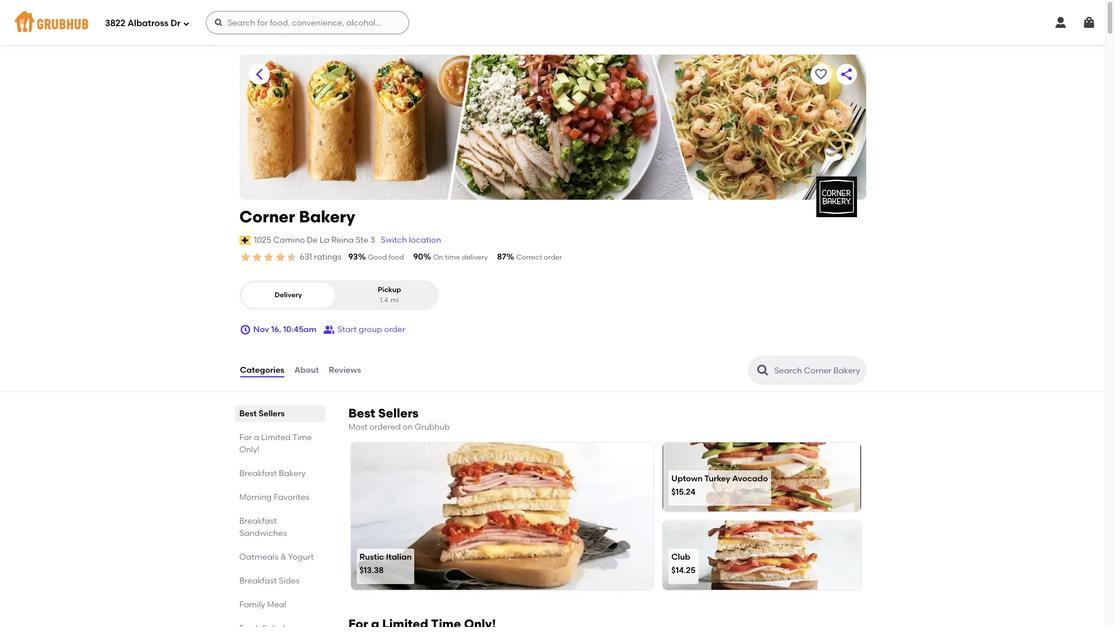 Task type: locate. For each thing, give the bounding box(es) containing it.
breakfast up sandwiches
[[240, 516, 277, 526]]

star icon image
[[240, 251, 251, 263], [251, 251, 263, 263], [263, 251, 274, 263], [274, 251, 286, 263], [286, 251, 298, 263], [286, 251, 298, 263]]

switch location
[[381, 235, 441, 245]]

main navigation navigation
[[0, 0, 1106, 45]]

90
[[414, 252, 424, 262]]

sellers inside best sellers most ordered on grubhub
[[378, 406, 419, 420]]

sellers for best sellers
[[259, 409, 285, 419]]

group
[[359, 325, 382, 334]]

grubhub
[[415, 422, 450, 432]]

1 vertical spatial order
[[384, 325, 406, 334]]

1025 camino de la reina ste 3 button
[[254, 234, 376, 247]]

oatmeals & yogurt
[[240, 552, 314, 562]]

0 horizontal spatial best
[[240, 409, 257, 419]]

best up the for
[[240, 409, 257, 419]]

bakery for breakfast bakery
[[279, 469, 306, 478]]

time
[[445, 253, 460, 261]]

only!
[[240, 445, 260, 455]]

on time delivery
[[433, 253, 488, 261]]

reina
[[332, 235, 354, 245]]

1 breakfast from the top
[[240, 469, 277, 478]]

breakfast sides tab
[[240, 575, 321, 587]]

Search for food, convenience, alcohol... search field
[[206, 11, 409, 34]]

$15.24
[[672, 487, 696, 497]]

turkey
[[705, 474, 731, 484]]

breakfast
[[240, 469, 277, 478], [240, 516, 277, 526], [240, 576, 277, 586]]

switch
[[381, 235, 407, 245]]

dr
[[171, 18, 181, 28]]

good
[[368, 253, 387, 261]]

svg image
[[1083, 16, 1097, 30], [214, 18, 224, 27], [240, 324, 251, 336]]

nov 16, 10:45am
[[253, 325, 317, 334]]

uptown
[[672, 474, 703, 484]]

bakery
[[299, 207, 356, 226], [279, 469, 306, 478]]

1 horizontal spatial svg image
[[1054, 16, 1068, 30]]

order right correct
[[544, 253, 562, 261]]

svg image inside nov 16, 10:45am button
[[240, 324, 251, 336]]

de
[[307, 235, 318, 245]]

16,
[[271, 325, 281, 334]]

breakfast down oatmeals
[[240, 576, 277, 586]]

best inside tab
[[240, 409, 257, 419]]

order right group
[[384, 325, 406, 334]]

sellers up limited
[[259, 409, 285, 419]]

1 horizontal spatial sellers
[[378, 406, 419, 420]]

breakfast inside "tab"
[[240, 576, 277, 586]]

breakfast inside breakfast sandwiches
[[240, 516, 277, 526]]

best inside best sellers most ordered on grubhub
[[349, 406, 376, 420]]

order
[[544, 253, 562, 261], [384, 325, 406, 334]]

albatross
[[128, 18, 169, 28]]

3 breakfast from the top
[[240, 576, 277, 586]]

sellers
[[378, 406, 419, 420], [259, 409, 285, 419]]

family meal tab
[[240, 599, 321, 611]]

93
[[349, 252, 358, 262]]

breakfast for breakfast bakery
[[240, 469, 277, 478]]

$13.38
[[360, 566, 384, 576]]

for a limited time only!
[[240, 433, 312, 455]]

caret left icon image
[[252, 67, 266, 81]]

1.4
[[380, 296, 388, 304]]

bakery up 'la'
[[299, 207, 356, 226]]

1 horizontal spatial best
[[349, 406, 376, 420]]

0 horizontal spatial order
[[384, 325, 406, 334]]

subscription pass image
[[240, 236, 251, 245]]

limited
[[261, 433, 291, 442]]

best for best sellers
[[240, 409, 257, 419]]

1 horizontal spatial svg image
[[240, 324, 251, 336]]

ste
[[356, 235, 369, 245]]

2 breakfast from the top
[[240, 516, 277, 526]]

1 horizontal spatial order
[[544, 253, 562, 261]]

reviews
[[329, 365, 361, 375]]

rustic italian $13.38
[[360, 552, 412, 576]]

start group order button
[[324, 319, 406, 340]]

on
[[403, 422, 413, 432]]

0 vertical spatial bakery
[[299, 207, 356, 226]]

meal
[[267, 600, 286, 610]]

0 horizontal spatial svg image
[[214, 18, 224, 27]]

morning favorites
[[240, 492, 310, 502]]

mi
[[391, 296, 399, 304]]

nov
[[253, 325, 269, 334]]

food
[[389, 253, 404, 261]]

sellers up on
[[378, 406, 419, 420]]

best up most
[[349, 406, 376, 420]]

svg image
[[1054, 16, 1068, 30], [183, 20, 190, 27]]

2 vertical spatial breakfast
[[240, 576, 277, 586]]

option group
[[240, 281, 439, 310]]

on
[[433, 253, 444, 261]]

bakery inside tab
[[279, 469, 306, 478]]

bakery up "favorites"
[[279, 469, 306, 478]]

Search Corner Bakery search field
[[774, 365, 863, 376]]

breakfast bakery
[[240, 469, 306, 478]]

location
[[409, 235, 441, 245]]

family meal
[[240, 600, 286, 610]]

about button
[[294, 350, 320, 391]]

1 vertical spatial bakery
[[279, 469, 306, 478]]

sellers inside best sellers tab
[[259, 409, 285, 419]]

sellers for best sellers most ordered on grubhub
[[378, 406, 419, 420]]

pickup 1.4 mi
[[378, 286, 401, 304]]

1 vertical spatial breakfast
[[240, 516, 277, 526]]

0 vertical spatial breakfast
[[240, 469, 277, 478]]

breakfast up morning
[[240, 469, 277, 478]]

nov 16, 10:45am button
[[240, 319, 317, 340]]

tab
[[240, 622, 321, 627]]

corner
[[240, 207, 295, 226]]

0 horizontal spatial sellers
[[259, 409, 285, 419]]

save this restaurant image
[[814, 67, 828, 81]]

best
[[349, 406, 376, 420], [240, 409, 257, 419]]

breakfast inside tab
[[240, 469, 277, 478]]



Task type: vqa. For each thing, say whether or not it's contained in the screenshot.
avocado,
no



Task type: describe. For each thing, give the bounding box(es) containing it.
morning
[[240, 492, 272, 502]]

best sellers
[[240, 409, 285, 419]]

for a limited time only! tab
[[240, 431, 321, 456]]

1025
[[254, 235, 271, 245]]

switch location button
[[381, 234, 442, 247]]

bakery for corner bakery
[[299, 207, 356, 226]]

breakfast sandwiches
[[240, 516, 287, 538]]

start
[[338, 325, 357, 334]]

breakfast bakery tab
[[240, 467, 321, 480]]

good food
[[368, 253, 404, 261]]

categories button
[[240, 350, 285, 391]]

breakfast sides
[[240, 576, 300, 586]]

delivery
[[275, 291, 302, 299]]

morning favorites tab
[[240, 491, 321, 503]]

delivery
[[462, 253, 488, 261]]

time
[[293, 433, 312, 442]]

family
[[240, 600, 265, 610]]

3822
[[105, 18, 125, 28]]

corner bakery
[[240, 207, 356, 226]]

oatmeals
[[240, 552, 279, 562]]

pickup
[[378, 286, 401, 294]]

for
[[240, 433, 252, 442]]

people icon image
[[324, 324, 335, 336]]

631
[[300, 252, 312, 262]]

ratings
[[314, 252, 342, 262]]

0 horizontal spatial svg image
[[183, 20, 190, 27]]

rustic
[[360, 552, 384, 562]]

uptown turkey avocado $15.24
[[672, 474, 769, 497]]

3
[[371, 235, 375, 245]]

breakfast for breakfast sandwiches
[[240, 516, 277, 526]]

10:45am
[[283, 325, 317, 334]]

share icon image
[[840, 67, 854, 81]]

club $14.25
[[672, 552, 696, 576]]

$14.25
[[672, 566, 696, 576]]

oatmeals & yogurt tab
[[240, 551, 321, 563]]

1025 camino de la reina ste 3
[[254, 235, 375, 245]]

italian
[[386, 552, 412, 562]]

sandwiches
[[240, 528, 287, 538]]

la
[[320, 235, 330, 245]]

yogurt
[[288, 552, 314, 562]]

ordered
[[370, 422, 401, 432]]

about
[[294, 365, 319, 375]]

camino
[[273, 235, 305, 245]]

correct
[[517, 253, 543, 261]]

corner bakery logo image
[[817, 177, 857, 217]]

best sellers tab
[[240, 408, 321, 420]]

option group containing pickup
[[240, 281, 439, 310]]

a
[[254, 433, 259, 442]]

reviews button
[[328, 350, 362, 391]]

start group order
[[338, 325, 406, 334]]

sides
[[279, 576, 300, 586]]

categories
[[240, 365, 285, 375]]

favorites
[[274, 492, 310, 502]]

best sellers most ordered on grubhub
[[349, 406, 450, 432]]

0 vertical spatial order
[[544, 253, 562, 261]]

breakfast sandwiches tab
[[240, 515, 321, 539]]

breakfast for breakfast sides
[[240, 576, 277, 586]]

most
[[349, 422, 368, 432]]

87
[[497, 252, 507, 262]]

3822 albatross dr
[[105, 18, 181, 28]]

save this restaurant button
[[811, 64, 832, 85]]

order inside button
[[384, 325, 406, 334]]

avocado
[[733, 474, 769, 484]]

best for best sellers most ordered on grubhub
[[349, 406, 376, 420]]

club
[[672, 552, 691, 562]]

search icon image
[[756, 364, 770, 377]]

631 ratings
[[300, 252, 342, 262]]

&
[[281, 552, 287, 562]]

2 horizontal spatial svg image
[[1083, 16, 1097, 30]]

correct order
[[517, 253, 562, 261]]



